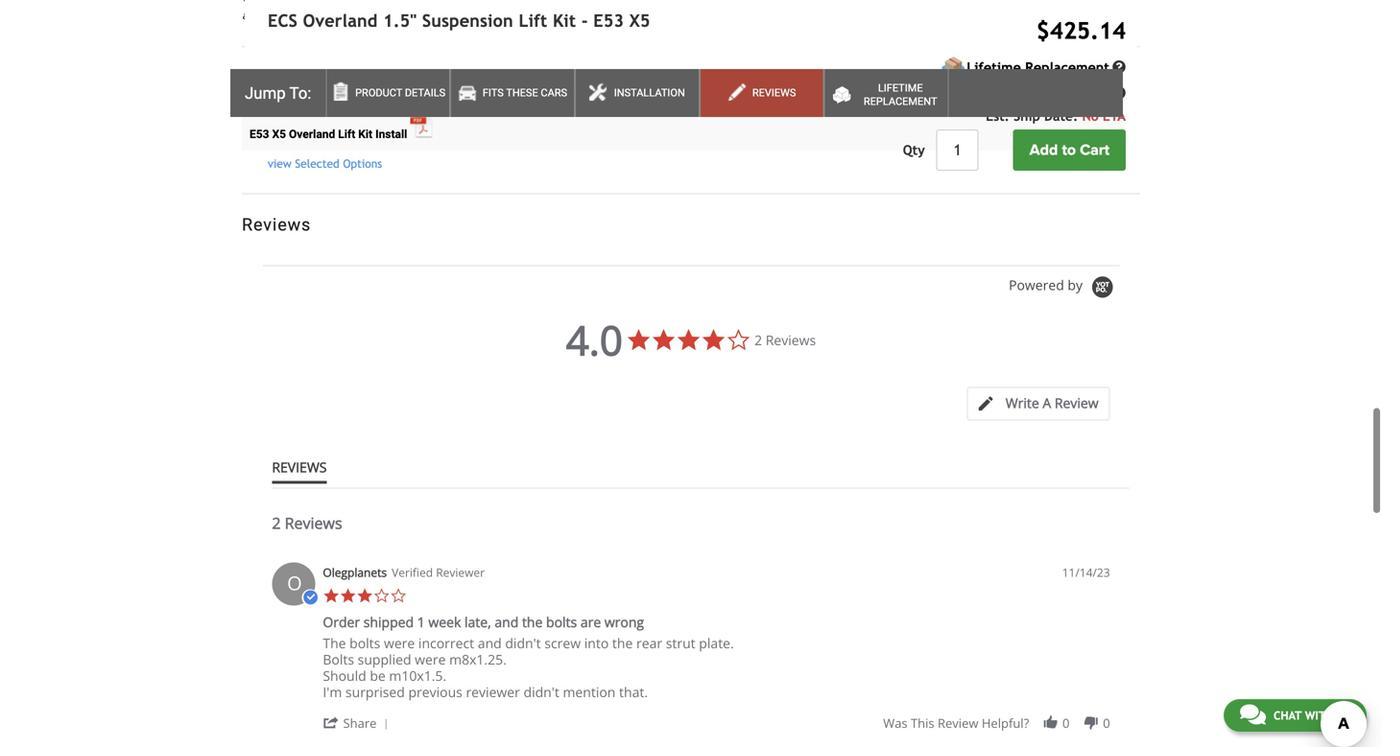 Task type: locate. For each thing, give the bounding box(es) containing it.
suspension
[[422, 11, 513, 31]]

overland down applications
[[303, 11, 378, 31]]

olegplanets verified reviewer
[[323, 565, 485, 581]]

didn't left mention
[[524, 684, 560, 702]]

m10x1.5.
[[389, 667, 447, 686]]

cars
[[541, 87, 567, 99]]

1 horizontal spatial lift
[[519, 11, 548, 31]]

0 vertical spatial x5
[[630, 11, 651, 31]]

previous
[[408, 684, 463, 702]]

1 vertical spatial lift
[[338, 128, 355, 141]]

the left the responsibility
[[912, 0, 929, 8]]

date:
[[1045, 108, 1078, 124]]

add to cart button
[[1014, 130, 1126, 171]]

0 vertical spatial 2 reviews
[[755, 331, 816, 350]]

product
[[303, 0, 342, 8], [657, 0, 697, 8]]

1 vertical spatial and
[[495, 614, 519, 632]]

selected options
[[295, 157, 382, 170]]

installation down *the above product applications have been written by                 ecs tuning. all warranties, product application, fitment,                 and performance are the responsibility of ecs tuning.                 for additional information see the terms of use.
[[614, 87, 685, 99]]

question circle image down 425.14
[[1113, 60, 1126, 74]]

share image
[[323, 715, 340, 732]]

0 horizontal spatial x5
[[272, 128, 286, 141]]

1 vertical spatial 2
[[272, 513, 281, 534]]

1 0 from the left
[[1063, 715, 1070, 733]]

for
[[1080, 0, 1097, 8]]

1 horizontal spatial are
[[893, 0, 910, 8]]

0 vertical spatial 2
[[755, 331, 762, 350]]

were up previous
[[415, 651, 446, 669]]

1 vertical spatial e53
[[250, 128, 269, 141]]

been
[[437, 0, 462, 8]]

1
[[417, 614, 425, 632]]

installation
[[242, 68, 338, 88], [614, 87, 685, 99]]

0 horizontal spatial 2
[[272, 513, 281, 534]]

2 product from the left
[[657, 0, 697, 8]]

rear
[[637, 635, 663, 653]]

chat
[[1274, 710, 1302, 723]]

installation down the additional
[[242, 68, 338, 88]]

0 horizontal spatial lifetime replacement
[[864, 82, 938, 107]]

olegplanets
[[323, 565, 387, 581]]

group containing was this review helpful?
[[883, 715, 1110, 733]]

add
[[1030, 141, 1058, 159]]

overland up selected
[[289, 128, 335, 141]]

tuning. left all
[[542, 0, 579, 8]]

0 horizontal spatial product
[[303, 0, 342, 8]]

1 horizontal spatial 2
[[755, 331, 762, 350]]

2 star image from the left
[[340, 588, 357, 605]]

lifetime replacement up the qty
[[864, 82, 938, 107]]

the down applications
[[379, 9, 395, 22]]

are
[[893, 0, 910, 8], [581, 614, 601, 632]]

were down shipped
[[384, 635, 415, 653]]

star image down olegplanets
[[340, 588, 357, 605]]

1 horizontal spatial ecs
[[518, 0, 539, 8]]

1 vertical spatial by
[[1068, 276, 1083, 294]]

e53 x5 overland lift kit install link
[[250, 115, 433, 141]]

overland
[[303, 11, 378, 31], [289, 128, 335, 141]]

the
[[323, 635, 346, 653]]

0 vertical spatial replacement
[[1026, 60, 1110, 75]]

product right warranties, at the left of page
[[657, 0, 697, 8]]

kit left the -
[[553, 11, 576, 31]]

late,
[[465, 614, 491, 632]]

1 vertical spatial x5
[[272, 128, 286, 141]]

product details link
[[326, 69, 450, 117]]

1 star image from the left
[[323, 588, 340, 605]]

bolts right the
[[350, 635, 381, 653]]

bolts
[[546, 614, 577, 632], [350, 635, 381, 653]]

kit left install
[[358, 128, 373, 141]]

1 horizontal spatial tuning.
[[1039, 0, 1077, 8]]

powered
[[1009, 276, 1065, 294]]

1 vertical spatial question circle image
[[1113, 86, 1126, 100]]

the right late,
[[522, 614, 543, 632]]

star image right circle checkmark icon at the left bottom of page
[[323, 588, 340, 605]]

vote up review by olegplanets on 14 nov 2023 image
[[1043, 715, 1059, 732]]

1 vertical spatial overland
[[289, 128, 335, 141]]

reviews link
[[700, 69, 824, 117]]

order shipped 1 week late, and the bolts are wrong the bolts were incorrect and didn't screw into the rear strut plate. bolts supplied were m8x1.25. should be m10x1.5. i'm surprised previous reviewer didn't mention that.
[[323, 614, 734, 702]]

lift
[[519, 11, 548, 31], [338, 128, 355, 141]]

0 horizontal spatial lifetime
[[878, 82, 923, 94]]

tuning. left for
[[1039, 0, 1077, 8]]

0 horizontal spatial installation
[[242, 68, 338, 88]]

1 horizontal spatial kit
[[553, 11, 576, 31]]

0 vertical spatial lifetime replacement
[[967, 60, 1110, 75]]

x5
[[630, 11, 651, 31], [272, 128, 286, 141]]

fits these cars
[[483, 87, 567, 99]]

the
[[912, 0, 929, 8], [379, 9, 395, 22], [522, 614, 543, 632], [612, 635, 633, 653]]

by inside *the above product applications have been written by                 ecs tuning. all warranties, product application, fitment,                 and performance are the responsibility of ecs tuning.                 for additional information see the terms of use.
[[504, 0, 515, 8]]

have
[[410, 0, 435, 8]]

0 vertical spatial overland
[[303, 11, 378, 31]]

plate.
[[699, 635, 734, 653]]

*the above product applications have been written by                 ecs tuning. all warranties, product application, fitment,                 and performance are the responsibility of ecs tuning.                 for additional information see the terms of use.
[[242, 0, 1097, 22]]

0 horizontal spatial e53
[[250, 128, 269, 141]]

are up "into"
[[581, 614, 601, 632]]

lift left the -
[[519, 11, 548, 31]]

0
[[1063, 715, 1070, 733], [1103, 715, 1110, 733]]

replacement up the qty
[[864, 95, 938, 107]]

ecs right written
[[518, 0, 539, 8]]

2 tuning. from the left
[[1039, 0, 1077, 8]]

the down wrong
[[612, 635, 633, 653]]

1 empty star image from the left
[[373, 588, 390, 605]]

star image
[[323, 588, 340, 605], [340, 588, 357, 605]]

kit inside "link"
[[358, 128, 373, 141]]

4.0 star rating element
[[566, 313, 623, 368]]

1 horizontal spatial by
[[1068, 276, 1083, 294]]

0 horizontal spatial replacement
[[864, 95, 938, 107]]

by right powered
[[1068, 276, 1083, 294]]

no
[[1082, 108, 1099, 124]]

1 horizontal spatial product
[[657, 0, 697, 8]]

1 horizontal spatial replacement
[[1026, 60, 1110, 75]]

0 horizontal spatial lift
[[338, 128, 355, 141]]

e53 inside "link"
[[250, 128, 269, 141]]

eta
[[1103, 108, 1126, 124]]

0 horizontal spatial are
[[581, 614, 601, 632]]

None text field
[[937, 130, 979, 171]]

and inside *the above product applications have been written by                 ecs tuning. all warranties, product application, fitment,                 and performance are the responsibility of ecs tuning.                 for additional information see the terms of use.
[[803, 0, 822, 8]]

of down have
[[430, 9, 441, 22]]

circle checkmark image
[[302, 590, 319, 607]]

0 horizontal spatial tuning.
[[542, 0, 579, 8]]

0 right vote up review by olegplanets on 14 nov 2023 image
[[1063, 715, 1070, 733]]

0 vertical spatial by
[[504, 0, 515, 8]]

lift up selected options
[[338, 128, 355, 141]]

ecs
[[518, 0, 539, 8], [1016, 0, 1037, 8], [268, 11, 298, 31]]

question circle image up eta
[[1113, 86, 1126, 100]]

review
[[1055, 394, 1099, 413]]

replacement
[[1026, 60, 1110, 75], [864, 95, 938, 107]]

and
[[803, 0, 822, 8], [495, 614, 519, 632], [478, 635, 502, 653]]

applications
[[345, 0, 408, 8]]

this
[[911, 715, 935, 733]]

write no frame image
[[979, 397, 1003, 412]]

information
[[295, 9, 355, 22]]

tuning.
[[542, 0, 579, 8], [1039, 0, 1077, 8]]

didn't
[[505, 635, 541, 653], [524, 684, 560, 702]]

empty star image up shipped
[[373, 588, 390, 605]]

group
[[883, 715, 1110, 733]]

0 vertical spatial question circle image
[[1113, 60, 1126, 74]]

share button
[[323, 714, 395, 733]]

1 vertical spatial kit
[[358, 128, 373, 141]]

0 horizontal spatial by
[[504, 0, 515, 8]]

0 vertical spatial and
[[803, 0, 822, 8]]

star image
[[357, 588, 373, 605]]

of right the responsibility
[[1002, 0, 1013, 8]]

1 horizontal spatial 0
[[1103, 715, 1110, 733]]

1 horizontal spatial of
[[1002, 0, 1013, 8]]

and right late,
[[495, 614, 519, 632]]

bolts up "screw"
[[546, 614, 577, 632]]

1 vertical spatial bolts
[[350, 635, 381, 653]]

1 vertical spatial are
[[581, 614, 601, 632]]

1 horizontal spatial bolts
[[546, 614, 577, 632]]

write a review button
[[967, 388, 1110, 421]]

empty star image
[[373, 588, 390, 605], [390, 588, 407, 605]]

1 vertical spatial didn't
[[524, 684, 560, 702]]

1 horizontal spatial lifetime replacement
[[967, 60, 1110, 75]]

lifetime up the availability:
[[967, 60, 1021, 75]]

1 horizontal spatial installation
[[614, 87, 685, 99]]

1 vertical spatial 2 reviews
[[272, 513, 342, 534]]

x5 inside "link"
[[272, 128, 286, 141]]

order
[[323, 614, 360, 632]]

are inside *the above product applications have been written by                 ecs tuning. all warranties, product application, fitment,                 and performance are the responsibility of ecs tuning.                 for additional information see the terms of use.
[[893, 0, 910, 8]]

est. ship date: no eta
[[986, 108, 1126, 124]]

lifetime up the qty
[[878, 82, 923, 94]]

0 horizontal spatial kit
[[358, 128, 373, 141]]

additional
[[242, 9, 293, 22]]

should
[[323, 667, 367, 686]]

powered by
[[1009, 276, 1086, 294]]

by
[[504, 0, 515, 8], [1068, 276, 1083, 294]]

replacement down 425.14
[[1026, 60, 1110, 75]]

o
[[287, 570, 302, 597]]

empty star image down 'olegplanets verified reviewer'
[[390, 588, 407, 605]]

and right fitment,
[[803, 0, 822, 8]]

and down late,
[[478, 635, 502, 653]]

0 horizontal spatial of
[[430, 9, 441, 22]]

by right written
[[504, 0, 515, 8]]

0 vertical spatial are
[[893, 0, 910, 8]]

didn't left "screw"
[[505, 635, 541, 653]]

supplied
[[358, 651, 411, 669]]

lifetime replacement up ship
[[967, 60, 1110, 75]]

was this review helpful?
[[883, 715, 1029, 733]]

2
[[755, 331, 762, 350], [272, 513, 281, 534]]

product up information
[[303, 0, 342, 8]]

performance
[[825, 0, 891, 8]]

2 question circle image from the top
[[1113, 86, 1126, 100]]

ecs right the responsibility
[[1016, 0, 1037, 8]]

e53 x5 overland lift kit install
[[250, 128, 407, 141]]

1 vertical spatial replacement
[[864, 95, 938, 107]]

comments image
[[1240, 704, 1266, 727]]

chat with us
[[1274, 710, 1351, 723]]

qty
[[903, 142, 925, 158]]

are right 'performance'
[[893, 0, 910, 8]]

e53
[[594, 11, 624, 31], [250, 128, 269, 141]]

4.0
[[566, 313, 623, 368]]

1 horizontal spatial e53
[[594, 11, 624, 31]]

lifetime
[[967, 60, 1021, 75], [878, 82, 923, 94]]

add to cart
[[1030, 141, 1110, 159]]

0 right vote down review by olegplanets on 14 nov 2023 image
[[1103, 715, 1110, 733]]

1 vertical spatial lifetime
[[878, 82, 923, 94]]

question circle image
[[1113, 60, 1126, 74], [1113, 86, 1126, 100]]

1 horizontal spatial lifetime
[[967, 60, 1021, 75]]

ecs down above at the top left of page
[[268, 11, 298, 31]]

powered by link
[[1009, 276, 1120, 300]]

written
[[465, 0, 501, 8]]

1 tuning. from the left
[[542, 0, 579, 8]]

0 horizontal spatial 0
[[1063, 715, 1070, 733]]

fitment,
[[761, 0, 800, 8]]

strut
[[666, 635, 696, 653]]



Task type: vqa. For each thing, say whether or not it's contained in the screenshot.
Replacement to the bottom
yes



Task type: describe. For each thing, give the bounding box(es) containing it.
reviewer
[[436, 565, 485, 581]]

0 vertical spatial e53
[[594, 11, 624, 31]]

application,
[[699, 0, 758, 8]]

all
[[582, 0, 595, 8]]

2 vertical spatial and
[[478, 635, 502, 653]]

vote down review by olegplanets on 14 nov 2023 image
[[1083, 715, 1100, 732]]

overland inside "link"
[[289, 128, 335, 141]]

reviewer
[[466, 684, 520, 702]]

i'm
[[323, 684, 342, 702]]

reviews
[[272, 459, 327, 477]]

install
[[375, 128, 407, 141]]

installation link
[[575, 69, 700, 117]]

1 vertical spatial of
[[430, 9, 441, 22]]

0 horizontal spatial ecs
[[268, 11, 298, 31]]

above
[[269, 0, 300, 8]]

lift inside "link"
[[338, 128, 355, 141]]

mention
[[563, 684, 616, 702]]

0 vertical spatial kit
[[553, 11, 576, 31]]

shipped
[[364, 614, 414, 632]]

share
[[343, 715, 377, 733]]

1.5"
[[383, 11, 417, 31]]

bolts
[[323, 651, 354, 669]]

m8x1.25.
[[449, 651, 507, 669]]

-
[[582, 11, 588, 31]]

ship
[[1014, 108, 1041, 124]]

week
[[429, 614, 461, 632]]

2 empty star image from the left
[[390, 588, 407, 605]]

verified reviewer heading
[[392, 565, 485, 582]]

warranties,
[[598, 0, 654, 8]]

0 vertical spatial lifetime
[[967, 60, 1021, 75]]

0 horizontal spatial bolts
[[350, 635, 381, 653]]

reviews inside reviews link
[[753, 87, 796, 99]]

425.14
[[1050, 17, 1126, 44]]

incorrect
[[419, 635, 474, 653]]

product details
[[355, 87, 446, 99]]

ecs overland 1.5" suspension lift kit - e53 x5
[[268, 11, 651, 31]]

details
[[405, 87, 446, 99]]

product
[[355, 87, 402, 99]]

write
[[1006, 394, 1040, 413]]

into
[[584, 635, 609, 653]]

a
[[1043, 394, 1052, 413]]

est.
[[986, 108, 1010, 124]]

review
[[938, 715, 979, 733]]

fits these cars link
[[450, 69, 575, 117]]

2 horizontal spatial ecs
[[1016, 0, 1037, 8]]

11/14/23
[[1063, 565, 1110, 581]]

0 vertical spatial bolts
[[546, 614, 577, 632]]

these
[[506, 87, 538, 99]]

us
[[1337, 710, 1351, 723]]

0 vertical spatial of
[[1002, 0, 1013, 8]]

surprised
[[346, 684, 405, 702]]

wrong
[[605, 614, 644, 632]]

1 product from the left
[[303, 0, 342, 8]]

was
[[883, 715, 908, 733]]

availability:
[[944, 85, 1019, 101]]

that.
[[619, 684, 648, 702]]

1 question circle image from the top
[[1113, 60, 1126, 74]]

to
[[1062, 141, 1076, 159]]

write a review
[[1006, 394, 1099, 413]]

2 0 from the left
[[1103, 715, 1110, 733]]

1 vertical spatial lifetime replacement
[[864, 82, 938, 107]]

1 horizontal spatial x5
[[630, 11, 651, 31]]

with
[[1305, 710, 1334, 723]]

fits
[[483, 87, 504, 99]]

0 horizontal spatial 2 reviews
[[272, 513, 342, 534]]

seperator image
[[380, 720, 392, 731]]

be
[[370, 667, 386, 686]]

1 horizontal spatial 2 reviews
[[755, 331, 816, 350]]

0 vertical spatial lift
[[519, 11, 548, 31]]

screw
[[545, 635, 581, 653]]

verified
[[392, 565, 433, 581]]

use.
[[444, 9, 465, 22]]

review date 11/14/23 element
[[1063, 565, 1110, 582]]

terms
[[398, 9, 428, 22]]

chat with us link
[[1224, 700, 1367, 733]]

*the
[[242, 0, 266, 8]]

options
[[343, 157, 382, 170]]

order shipped 1 week late, and the bolts are wrong heading
[[323, 614, 644, 636]]

see
[[358, 9, 376, 22]]

cart
[[1080, 141, 1110, 159]]

this product is lifetime replacement eligible image
[[942, 56, 966, 80]]

are inside order shipped 1 week late, and the bolts are wrong the bolts were incorrect and didn't screw into the rear strut plate. bolts supplied were m8x1.25. should be m10x1.5. i'm surprised previous reviewer didn't mention that.
[[581, 614, 601, 632]]

responsibility
[[931, 0, 999, 8]]

0 vertical spatial didn't
[[505, 635, 541, 653]]

helpful?
[[982, 715, 1029, 733]]



